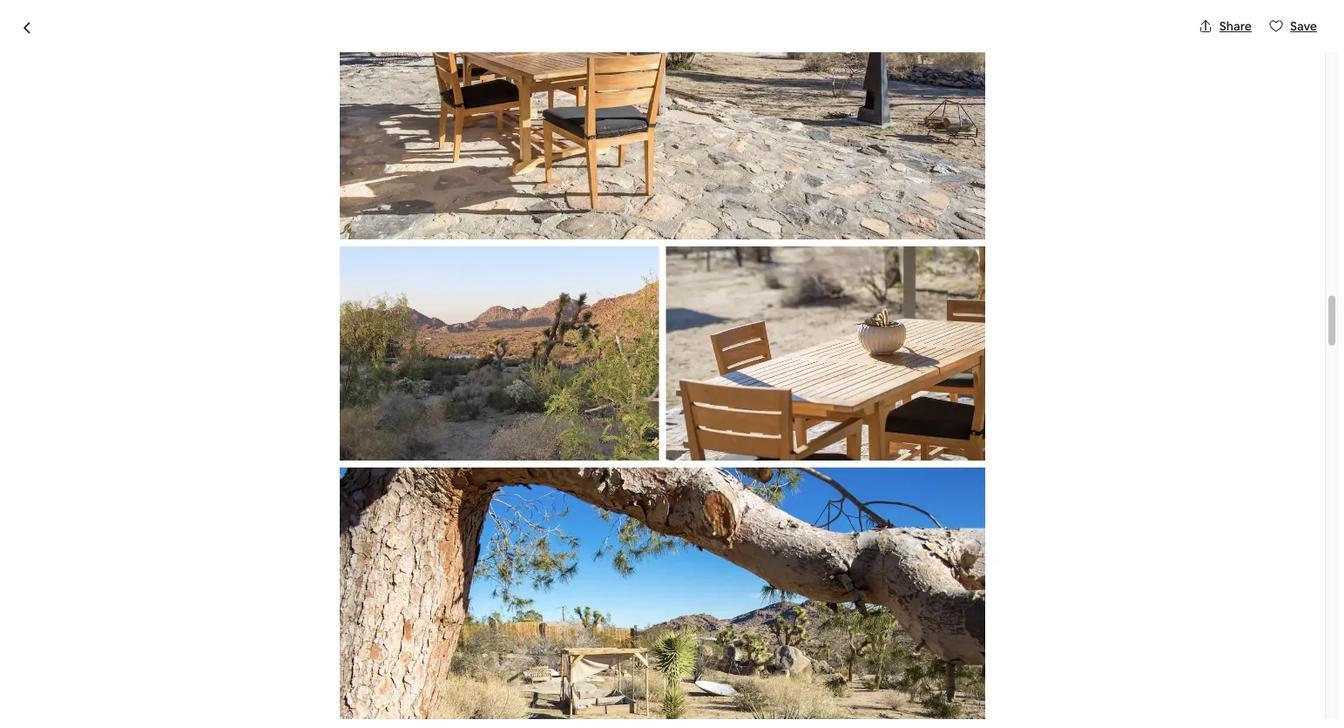 Task type: locate. For each thing, give the bounding box(es) containing it.
0 horizontal spatial before
[[345, 502, 389, 520]]

2 $450 from the top
[[847, 555, 880, 573]]

tree up "bath"
[[553, 581, 581, 599]]

be
[[974, 519, 989, 535]]

artist
[[322, 581, 358, 599], [269, 602, 305, 620]]

a
[[231, 406, 239, 421]]

night
[[897, 312, 930, 330]]

5
[[893, 555, 901, 573]]

1 vertical spatial highlands
[[202, 602, 266, 620]]

1 horizontal spatial you
[[917, 519, 937, 535]]

joshua up the on the bottom of page
[[175, 581, 220, 599]]

0 horizontal spatial joshua
[[175, 581, 220, 599]]

art
[[271, 644, 292, 662]]

1 horizontal spatial with
[[326, 465, 350, 480]]

hosted
[[325, 284, 388, 309]]

with right in
[[326, 465, 350, 480]]

·
[[362, 314, 365, 332]]

bedroom/one
[[444, 602, 534, 620]]

working.
[[441, 406, 489, 421]]

fee
[[943, 587, 964, 605]]

0 horizontal spatial a
[[361, 623, 369, 641]]

for
[[422, 406, 438, 421], [568, 623, 587, 641]]

highlands
[[255, 581, 319, 599], [202, 602, 266, 620]]

with inside joshua tree highlands artist ranch located next to joshua tree national park. the highlands artist ranch includes a one bedroom/one bath cabin with full kitchen, patio, & wi-fi. it is adjacent to a 900 sq. ft. art studio equipped for any project. guest have use of our new art lab library during their stay.
[[607, 602, 635, 620]]

0 horizontal spatial for
[[422, 406, 438, 421]]

4/3/2024 button
[[847, 352, 1128, 401]]

outdoor dining table image
[[666, 247, 986, 461], [666, 247, 986, 461]]

tree
[[223, 581, 252, 599], [553, 581, 581, 599]]

lab
[[295, 644, 319, 662]]

ranch
[[361, 581, 400, 599], [308, 602, 348, 620]]

0 vertical spatial with
[[275, 406, 299, 421]]

before down the
[[345, 502, 389, 520]]

park.
[[640, 581, 671, 599]]

bath
[[537, 602, 566, 620]]

you won't be charged yet
[[917, 519, 1059, 535]]

1 vertical spatial artist
[[269, 602, 305, 620]]

use
[[175, 644, 197, 662]]

artist up includes
[[322, 581, 358, 599]]

$450 x 5 nights button
[[847, 555, 944, 573]]

0 vertical spatial to
[[487, 581, 501, 599]]

for right suited
[[422, 406, 438, 421]]

a left 900
[[361, 623, 369, 641]]

the
[[353, 465, 372, 480]]

taxes
[[930, 647, 966, 665]]

ranch up includes
[[361, 581, 400, 599]]

to up library
[[344, 623, 358, 641]]

dialog containing share
[[0, 0, 1339, 721]]

0 vertical spatial ranch
[[361, 581, 400, 599]]

room
[[242, 406, 272, 421]]

1 horizontal spatial tree
[[553, 581, 581, 599]]

you
[[231, 465, 251, 480], [917, 519, 937, 535]]

for inside dedicated workspace a room with wifi that's well-suited for working.
[[422, 406, 438, 421]]

0 vertical spatial before
[[345, 502, 389, 520]]

you left won't
[[917, 519, 937, 535]]

0 horizontal spatial with
[[275, 406, 299, 421]]

entire
[[175, 284, 228, 309]]

with inside dedicated workspace a room with wifi that's well-suited for working.
[[275, 406, 299, 421]]

1 horizontal spatial joshua
[[504, 581, 550, 599]]

artist up is
[[269, 602, 305, 620]]

0 vertical spatial artist
[[322, 581, 358, 599]]

1 horizontal spatial for
[[568, 623, 587, 641]]

2 tree from the left
[[553, 581, 581, 599]]

0 horizontal spatial tree
[[223, 581, 252, 599]]

joshua tree highlands artist ranch located next to joshua tree national park. the highlands artist ranch includes a one bedroom/one bath cabin with full kitchen, patio, & wi-fi. it is adjacent to a 900 sq. ft. art studio equipped for any project. guest have use of our new art lab library during their stay.
[[175, 581, 744, 662]]

tree up wi-
[[223, 581, 252, 599]]

you for you won't be charged yet
[[917, 519, 937, 535]]

1 horizontal spatial ranch
[[361, 581, 400, 599]]

ranch up adjacent
[[308, 602, 348, 620]]

4
[[436, 502, 444, 520]]

highlands up wi-
[[202, 602, 266, 620]]

1 horizontal spatial a
[[406, 602, 414, 620]]

with left 'wifi'
[[275, 406, 299, 421]]

wi-
[[227, 623, 246, 641]]

with
[[275, 406, 299, 421], [326, 465, 350, 480], [607, 602, 635, 620]]

a
[[406, 602, 414, 620], [361, 623, 369, 641]]

in
[[313, 465, 323, 480]]

dialog
[[0, 0, 1339, 721]]

learn more about the host, frederick. image
[[695, 285, 744, 334], [695, 285, 744, 334]]

to up bedroom/one
[[487, 581, 501, 599]]

save button
[[1263, 11, 1325, 41]]

a left one
[[406, 602, 414, 620]]

listing image 16 image
[[340, 468, 986, 721], [340, 468, 986, 721]]

building
[[374, 465, 419, 480]]

art
[[439, 623, 457, 641]]

before
[[345, 502, 389, 520], [883, 647, 927, 665]]

1 vertical spatial before
[[883, 647, 927, 665]]

3
[[316, 314, 324, 332]]

0 vertical spatial you
[[231, 465, 251, 480]]

includes
[[351, 602, 403, 620]]

1 $450 from the top
[[847, 307, 893, 332]]

with down national
[[607, 602, 635, 620]]

before right total
[[883, 647, 927, 665]]

view from cottage of joshua tree national park. image
[[340, 247, 659, 461], [340, 247, 659, 461]]

1 vertical spatial you
[[917, 519, 937, 535]]

to
[[487, 581, 501, 599], [344, 623, 358, 641]]

free cancellation before march 4
[[231, 502, 444, 520]]

baths
[[379, 314, 416, 332]]

for down cabin
[[568, 623, 587, 641]]

0 vertical spatial a
[[406, 602, 414, 620]]

900
[[372, 623, 397, 641]]

$450 left night
[[847, 307, 893, 332]]

2 horizontal spatial with
[[607, 602, 635, 620]]

1 horizontal spatial artist
[[322, 581, 358, 599]]

0 vertical spatial for
[[422, 406, 438, 421]]

highlands up is
[[255, 581, 319, 599]]

0 horizontal spatial to
[[344, 623, 358, 641]]

1 horizontal spatial before
[[883, 647, 927, 665]]

you left can in the left of the page
[[231, 465, 251, 480]]

$450 for $450 x 5 nights
[[847, 555, 880, 573]]

joshua up "bath"
[[504, 581, 550, 599]]

$450 left x
[[847, 555, 880, 573]]

1 vertical spatial ranch
[[308, 602, 348, 620]]

$450 x 5 nights
[[847, 555, 944, 573]]

1 vertical spatial $450
[[847, 555, 880, 573]]

0 vertical spatial $450
[[847, 307, 893, 332]]

workspace
[[302, 383, 375, 401]]

$450
[[847, 307, 893, 332], [847, 555, 880, 573]]

2 joshua from the left
[[504, 581, 550, 599]]

you can check in with the building staff.
[[231, 465, 449, 480]]

2 vertical spatial with
[[607, 602, 635, 620]]

by frederick
[[393, 284, 504, 309]]

joshua
[[175, 581, 220, 599], [504, 581, 550, 599]]

1 vertical spatial for
[[568, 623, 587, 641]]

0 horizontal spatial you
[[231, 465, 251, 480]]

outdoor sun porch off cottage. image
[[340, 0, 986, 240], [340, 0, 986, 240]]

1 vertical spatial with
[[326, 465, 350, 480]]



Task type: describe. For each thing, give the bounding box(es) containing it.
any
[[590, 623, 613, 641]]

staff.
[[422, 465, 449, 480]]

1 tree from the left
[[223, 581, 252, 599]]

march
[[392, 502, 433, 520]]

beds
[[327, 314, 359, 332]]

highlands artist ranch cottage image
[[670, 0, 907, 69]]

free
[[231, 502, 259, 520]]

full
[[638, 602, 658, 620]]

with for can
[[326, 465, 350, 480]]

it
[[261, 623, 270, 641]]

can
[[254, 465, 274, 480]]

1 vertical spatial a
[[361, 623, 369, 641]]

studio
[[460, 623, 501, 641]]

total
[[847, 647, 880, 665]]

reserve button
[[847, 463, 1128, 505]]

of
[[200, 644, 214, 662]]

check
[[277, 465, 311, 480]]

won't
[[940, 519, 972, 535]]

charged
[[992, 519, 1038, 535]]

adjacent
[[285, 623, 341, 641]]

share
[[1220, 18, 1253, 34]]

stay.
[[447, 644, 476, 662]]

service
[[894, 587, 940, 605]]

x
[[883, 555, 890, 573]]

cabin
[[570, 602, 604, 620]]

0 horizontal spatial artist
[[269, 602, 305, 620]]

that's
[[324, 406, 356, 421]]

have
[[711, 623, 741, 641]]

kitchen,
[[661, 602, 712, 620]]

0 horizontal spatial ranch
[[308, 602, 348, 620]]

suited
[[385, 406, 419, 421]]

next
[[455, 581, 484, 599]]

you for you can check in with the building staff.
[[231, 465, 251, 480]]

new
[[241, 644, 268, 662]]

4/3/2024
[[858, 375, 910, 390]]

sq.
[[400, 623, 418, 641]]

bungalow
[[232, 284, 321, 309]]

highlands artist ranch image 5 image
[[914, 76, 1151, 257]]

located
[[403, 581, 452, 599]]

1 horizontal spatial to
[[487, 581, 501, 599]]

with for workspace
[[275, 406, 299, 421]]

airbnb service fee button
[[847, 587, 964, 605]]

the
[[175, 602, 199, 620]]

2
[[369, 314, 376, 332]]

ft.
[[421, 623, 436, 641]]

highlands artist ranch image 3 image
[[670, 76, 907, 257]]

&
[[214, 623, 224, 641]]

guest
[[669, 623, 708, 641]]

cancellation
[[262, 502, 342, 520]]

dedicated
[[231, 383, 299, 401]]

entire bungalow hosted by frederick 3 beds · 2 baths
[[175, 284, 504, 332]]

one
[[417, 602, 441, 620]]

yet
[[1041, 519, 1059, 535]]

total before taxes
[[847, 647, 966, 665]]

nights
[[904, 555, 944, 573]]

1 vertical spatial to
[[344, 623, 358, 641]]

1 joshua from the left
[[175, 581, 220, 599]]

equipped
[[504, 623, 565, 641]]

$450 for $450 night
[[847, 307, 893, 332]]

for inside joshua tree highlands artist ranch located next to joshua tree national park. the highlands artist ranch includes a one bedroom/one bath cabin with full kitchen, patio, & wi-fi. it is adjacent to a 900 sq. ft. art studio equipped for any project. guest have use of our new art lab library during their stay.
[[568, 623, 587, 641]]

their
[[414, 644, 444, 662]]

reserve
[[962, 475, 1014, 493]]

well-
[[358, 406, 385, 421]]

0 vertical spatial highlands
[[255, 581, 319, 599]]

main studio image
[[175, 0, 663, 257]]

wifi
[[302, 406, 321, 421]]

highlands artist ranch image 4 image
[[914, 0, 1151, 69]]

fi.
[[246, 623, 257, 641]]

library
[[322, 644, 366, 662]]

share button
[[1192, 11, 1260, 41]]

patio,
[[175, 623, 211, 641]]

airbnb
[[847, 587, 891, 605]]

national
[[584, 581, 637, 599]]

airbnb service fee
[[847, 587, 964, 605]]

our
[[217, 644, 238, 662]]

dedicated workspace a room with wifi that's well-suited for working.
[[231, 383, 489, 421]]

during
[[369, 644, 411, 662]]

save
[[1291, 18, 1318, 34]]

project.
[[616, 623, 666, 641]]

$450 night
[[847, 307, 930, 332]]

is
[[273, 623, 282, 641]]



Task type: vqa. For each thing, say whether or not it's contained in the screenshot.
"Time"
no



